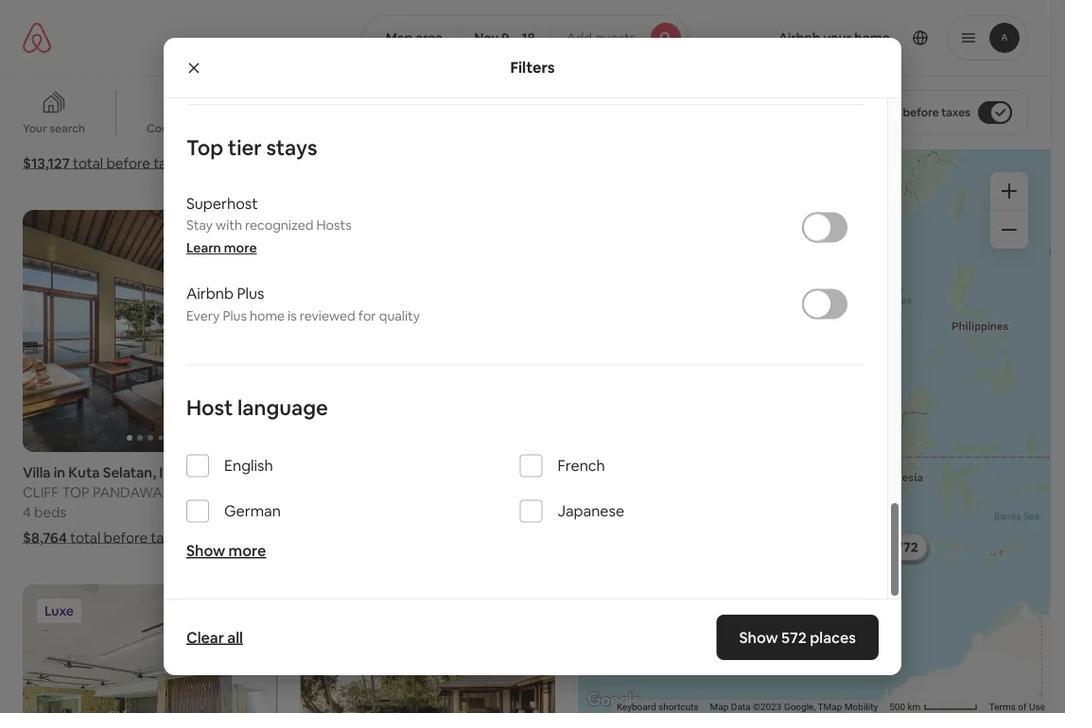 Task type: vqa. For each thing, say whether or not it's contained in the screenshot.
8 for 2nd 8 button from left
no



Task type: locate. For each thing, give the bounding box(es) containing it.
1 horizontal spatial show
[[739, 628, 778, 647]]

$31,779
[[300, 154, 350, 172]]

by
[[88, 128, 104, 147], [366, 128, 382, 147]]

in for ko
[[54, 88, 65, 107]]

koh
[[346, 88, 372, 107]]

plus right every
[[223, 307, 247, 324]]

host
[[186, 395, 233, 422]]

google map
showing 23 stays. region
[[578, 149, 1051, 713]]

taxes inside 4 beds $8,764 total before taxes
[[151, 528, 186, 547]]

1 horizontal spatial $13,127
[[719, 351, 764, 368]]

plus
[[237, 284, 264, 303], [223, 307, 247, 324]]

0 vertical spatial total
[[875, 105, 901, 120]]

1 vertical spatial beds
[[34, 503, 67, 521]]

with
[[216, 217, 242, 234]]

1 horizontal spatial in
[[331, 88, 343, 107]]

by right search
[[88, 128, 104, 147]]

0 horizontal spatial map
[[386, 29, 413, 46]]

in inside 'villa in ko samui, thailand 10 beds designed by fractal architecture $13,127 total before taxes'
[[54, 88, 65, 107]]

in left koh
[[331, 88, 343, 107]]

map
[[386, 29, 413, 46], [710, 701, 729, 713]]

1 horizontal spatial map
[[710, 701, 729, 713]]

designed up $31,779
[[300, 128, 363, 147]]

0 vertical spatial taxes
[[941, 105, 970, 120]]

beds right 4
[[34, 503, 67, 521]]

show
[[186, 541, 225, 561], [739, 628, 778, 647]]

$3,193 button
[[871, 536, 927, 562]]

taxes
[[941, 105, 970, 120], [153, 154, 189, 172], [151, 528, 186, 547]]

total inside 'villa in ko samui, thailand 10 beds designed by fractal architecture $13,127 total before taxes'
[[73, 154, 103, 172]]

0 vertical spatial beds
[[40, 108, 73, 127]]

filters
[[510, 58, 555, 77]]

add guests button
[[550, 15, 689, 61]]

2 villa from the left
[[300, 88, 328, 107]]

all
[[227, 628, 243, 647]]

samui, inside 'villa in ko samui, thailand 10 beds designed by fractal architecture $13,127 total before taxes'
[[89, 88, 134, 107]]

1 by from the left
[[88, 128, 104, 147]]

$1,875 button
[[870, 534, 927, 560]]

by left gary
[[366, 128, 382, 147]]

1 vertical spatial $13,127
[[719, 351, 764, 368]]

your
[[23, 121, 47, 136]]

beds inside 4 beds $8,764 total before taxes
[[34, 503, 67, 521]]

designed down the 10
[[23, 128, 85, 147]]

clear all
[[186, 628, 243, 647]]

2 samui, from the left
[[375, 88, 419, 107]]

$13,127
[[23, 154, 70, 172], [719, 351, 764, 368]]

thailand
[[137, 88, 194, 107], [422, 88, 479, 107]]

1 horizontal spatial thailand
[[422, 88, 479, 107]]

1 horizontal spatial designed
[[300, 128, 363, 147]]

before down fractal
[[106, 154, 150, 172]]

search
[[50, 121, 85, 136]]

show 572 places
[[739, 628, 856, 647]]

1 thailand from the left
[[137, 88, 194, 107]]

0 horizontal spatial thailand
[[137, 88, 194, 107]]

stays
[[266, 135, 317, 161]]

map area button
[[362, 15, 459, 61]]

designed inside 'villa in ko samui, thailand 10 beds designed by fractal architecture $13,127 total before taxes'
[[23, 128, 85, 147]]

google image
[[583, 689, 645, 713]]

thailand up gfab
[[422, 88, 479, 107]]

9
[[501, 29, 509, 46]]

1 vertical spatial total
[[73, 154, 103, 172]]

japanese
[[558, 502, 624, 521]]

more down with
[[224, 240, 257, 257]]

total
[[875, 105, 901, 120], [73, 154, 103, 172], [70, 528, 100, 547]]

map for map area
[[386, 29, 413, 46]]

show for show 572 places
[[739, 628, 778, 647]]

2 vertical spatial taxes
[[151, 528, 186, 547]]

group inside filters dialog
[[164, 0, 887, 106]]

None search field
[[362, 15, 689, 61]]

add to wishlist: villa in lipa noi, thailand image
[[517, 599, 540, 622]]

1 horizontal spatial villa
[[300, 88, 328, 107]]

taxes inside 'villa in ko samui, thailand 10 beds designed by fractal architecture $13,127 total before taxes'
[[153, 154, 189, 172]]

total right display
[[875, 105, 901, 120]]

500
[[889, 701, 905, 713]]

more
[[224, 240, 257, 257], [229, 541, 266, 561]]

5.0
[[237, 88, 257, 107]]

profile element
[[711, 0, 1028, 76]]

map left data
[[710, 701, 729, 713]]

tmap
[[818, 701, 842, 713]]

beds right the 10
[[40, 108, 73, 127]]

$1,875
[[879, 539, 919, 556]]

0 horizontal spatial by
[[88, 128, 104, 147]]

2 vertical spatial before
[[104, 528, 148, 547]]

reviewed
[[300, 307, 355, 324]]

0 horizontal spatial designed
[[23, 128, 85, 147]]

airbnb plus every plus home is reviewed for quality
[[186, 284, 420, 324]]

0 horizontal spatial $13,127
[[23, 154, 70, 172]]

map inside map area button
[[386, 29, 413, 46]]

4.5
[[228, 463, 249, 482]]

show left 572
[[739, 628, 778, 647]]

2 thailand from the left
[[422, 88, 479, 107]]

ko
[[68, 88, 86, 107]]

group
[[164, 0, 887, 106], [0, 76, 704, 149], [23, 210, 278, 452], [300, 210, 555, 452], [23, 585, 278, 713], [300, 585, 555, 713]]

2 vertical spatial total
[[70, 528, 100, 547]]

in
[[54, 88, 65, 107], [331, 88, 343, 107]]

samui, right koh
[[375, 88, 419, 107]]

every
[[186, 307, 220, 324]]

more down german
[[229, 541, 266, 561]]

your search
[[23, 121, 85, 136]]

0 horizontal spatial villa
[[23, 88, 51, 107]]

0 vertical spatial $13,127
[[23, 154, 70, 172]]

samui, for ko
[[89, 88, 134, 107]]

1 horizontal spatial by
[[366, 128, 382, 147]]

thailand inside 'villa in ko samui, thailand 10 beds designed by fractal architecture $13,127 total before taxes'
[[137, 88, 194, 107]]

2 in from the left
[[331, 88, 343, 107]]

before right $8,764
[[104, 528, 148, 547]]

villa inside 'villa in ko samui, thailand 10 beds designed by fractal architecture $13,127 total before taxes'
[[23, 88, 51, 107]]

(5)
[[260, 88, 278, 107]]

1 in from the left
[[54, 88, 65, 107]]

villa up the 10
[[23, 88, 51, 107]]

designed inside designed by gary fell, gfab architects $31,779
[[300, 128, 363, 147]]

1 samui, from the left
[[89, 88, 134, 107]]

1 vertical spatial show
[[739, 628, 778, 647]]

in left ko
[[54, 88, 65, 107]]

nov
[[474, 29, 499, 46]]

map left area
[[386, 29, 413, 46]]

1 vertical spatial more
[[229, 541, 266, 561]]

gfab
[[448, 128, 484, 147]]

0 horizontal spatial in
[[54, 88, 65, 107]]

0 vertical spatial show
[[186, 541, 225, 561]]

$13,127 button
[[711, 346, 772, 372]]

0 vertical spatial before
[[903, 105, 939, 120]]

before
[[903, 105, 939, 120], [106, 154, 150, 172], [104, 528, 148, 547]]

show down german
[[186, 541, 225, 561]]

samui, right ko
[[89, 88, 134, 107]]

1 vertical spatial before
[[106, 154, 150, 172]]

2 by from the left
[[366, 128, 382, 147]]

google,
[[784, 701, 816, 713]]

beds
[[40, 108, 73, 127], [34, 503, 67, 521]]

samui,
[[89, 88, 134, 107], [375, 88, 419, 107]]

thailand up countryside
[[137, 88, 194, 107]]

villa left koh
[[300, 88, 328, 107]]

total down search
[[73, 154, 103, 172]]

show 572 places link
[[716, 615, 879, 660]]

before inside 4 beds $8,764 total before taxes
[[104, 528, 148, 547]]

villa for villa in ko samui, thailand 10 beds designed by fractal architecture $13,127 total before taxes
[[23, 88, 51, 107]]

1 vertical spatial taxes
[[153, 154, 189, 172]]

total right $8,764
[[70, 528, 100, 547]]

add to wishlist: villa in koh samui, thailand image
[[240, 599, 262, 622]]

top
[[186, 135, 223, 161]]

0 horizontal spatial show
[[186, 541, 225, 561]]

1 horizontal spatial samui,
[[375, 88, 419, 107]]

add to wishlist: villa in kuta selatan, indonesia image
[[240, 224, 262, 247]]

plus up 'home'
[[237, 284, 264, 303]]

0 vertical spatial map
[[386, 29, 413, 46]]

clear all button
[[177, 619, 252, 656]]

by inside 'villa in ko samui, thailand 10 beds designed by fractal architecture $13,127 total before taxes'
[[88, 128, 104, 147]]

total inside 4 beds $8,764 total before taxes
[[70, 528, 100, 547]]

before inside 'villa in ko samui, thailand 10 beds designed by fractal architecture $13,127 total before taxes'
[[106, 154, 150, 172]]

0 vertical spatial more
[[224, 240, 257, 257]]

1 villa from the left
[[23, 88, 51, 107]]

fell,
[[420, 128, 444, 147]]

$3,184
[[879, 539, 919, 556]]

keyboard
[[617, 701, 656, 713]]

2 designed from the left
[[300, 128, 363, 147]]

0 horizontal spatial samui,
[[89, 88, 134, 107]]

is
[[288, 307, 297, 324]]

–
[[512, 29, 519, 46]]

terms
[[989, 701, 1016, 713]]

clear
[[186, 628, 224, 647]]

1 designed from the left
[[23, 128, 85, 147]]

before right display
[[903, 105, 939, 120]]

1 vertical spatial map
[[710, 701, 729, 713]]

1 vertical spatial plus
[[223, 307, 247, 324]]

total inside button
[[875, 105, 901, 120]]

area
[[415, 29, 443, 46]]

$911
[[886, 537, 913, 554]]



Task type: describe. For each thing, give the bounding box(es) containing it.
shortcuts
[[659, 701, 699, 713]]

tier
[[228, 135, 262, 161]]

villa for villa in koh samui, thailand
[[300, 88, 328, 107]]

beds inside 'villa in ko samui, thailand 10 beds designed by fractal architecture $13,127 total before taxes'
[[40, 108, 73, 127]]

$1,369
[[878, 539, 919, 556]]

samui, for koh
[[375, 88, 419, 107]]

use
[[1029, 701, 1045, 713]]

data
[[731, 701, 751, 713]]

top tier stays
[[186, 135, 317, 161]]

stay
[[186, 217, 213, 234]]

before inside button
[[903, 105, 939, 120]]

nov 9 – 18 button
[[458, 15, 551, 61]]

map for map data ©2023 google, tmap mobility
[[710, 701, 729, 713]]

fractal
[[107, 128, 152, 147]]

architects
[[487, 128, 555, 147]]

learn more link
[[186, 240, 257, 257]]

superhost
[[186, 194, 258, 214]]

villa in koh samui, thailand
[[300, 88, 479, 107]]

500 km button
[[884, 700, 984, 713]]

4
[[23, 503, 31, 521]]

zoom in image
[[1002, 183, 1017, 199]]

5.0 (5)
[[237, 88, 278, 107]]

countryside
[[147, 121, 213, 136]]

5.0 out of 5 average rating,  5 reviews image
[[222, 88, 278, 107]]

©2023
[[753, 701, 782, 713]]

keyboard shortcuts button
[[617, 701, 699, 713]]

$2,272
[[878, 539, 920, 556]]

of
[[1018, 701, 1027, 713]]

filters dialog
[[164, 0, 901, 675]]

10
[[23, 108, 37, 127]]

quality
[[379, 307, 420, 324]]

km
[[908, 701, 921, 713]]

recognized
[[245, 217, 314, 234]]

$1,772 button
[[870, 534, 927, 560]]

mobility
[[845, 701, 878, 713]]

group containing your search
[[0, 76, 704, 149]]

learn
[[186, 240, 221, 257]]

map area
[[386, 29, 443, 46]]

show more button
[[186, 541, 266, 561]]

display total before taxes button
[[818, 90, 1028, 135]]

gary
[[385, 128, 416, 147]]

$31,779 button
[[300, 154, 469, 172]]

$3,184 button
[[870, 534, 927, 560]]

terms of use
[[989, 701, 1045, 713]]

none search field containing map area
[[362, 15, 689, 61]]

572
[[781, 628, 807, 647]]

places
[[810, 628, 856, 647]]

by inside designed by gary fell, gfab architects $31,779
[[366, 128, 382, 147]]

$8,764
[[23, 528, 67, 547]]

thailand for villa in koh samui, thailand
[[422, 88, 479, 107]]

$13,127 inside button
[[719, 351, 764, 368]]

add
[[566, 29, 592, 46]]

$1,772
[[879, 538, 918, 555]]

18
[[522, 29, 535, 46]]

$3,193
[[880, 540, 919, 557]]

nov 9 – 18
[[474, 29, 535, 46]]

english
[[224, 456, 273, 476]]

display
[[834, 105, 873, 120]]

keyboard shortcuts
[[617, 701, 699, 713]]

$1,779
[[879, 538, 918, 555]]

display total before taxes
[[834, 105, 970, 120]]

$13,127 inside 'villa in ko samui, thailand 10 beds designed by fractal architecture $13,127 total before taxes'
[[23, 154, 70, 172]]

taxes inside button
[[941, 105, 970, 120]]

language
[[237, 395, 328, 422]]

(12)
[[252, 463, 278, 482]]

4.5 (12)
[[228, 463, 278, 482]]

$1,779 button
[[870, 534, 927, 560]]

in for koh
[[331, 88, 343, 107]]

terms of use link
[[989, 701, 1045, 713]]

home
[[250, 307, 285, 324]]

architecture
[[155, 128, 237, 147]]

thailand for villa in ko samui, thailand 10 beds designed by fractal architecture $13,127 total before taxes
[[137, 88, 194, 107]]

zoom out image
[[1002, 222, 1017, 237]]

guests
[[595, 29, 636, 46]]

host language
[[186, 395, 328, 422]]

villa in ko samui, thailand 10 beds designed by fractal architecture $13,127 total before taxes
[[23, 88, 237, 172]]

map data ©2023 google, tmap mobility
[[710, 701, 878, 713]]

show for show more
[[186, 541, 225, 561]]

4 beds $8,764 total before taxes
[[23, 503, 186, 547]]

add guests
[[566, 29, 636, 46]]

show more
[[186, 541, 266, 561]]

german
[[224, 502, 281, 521]]

more inside superhost stay with recognized hosts learn more
[[224, 240, 257, 257]]

500 km
[[889, 701, 923, 713]]

0 vertical spatial plus
[[237, 284, 264, 303]]

french
[[558, 456, 605, 476]]

4.5 out of 5 average rating,  12 reviews image
[[213, 463, 278, 482]]

$1,369 button
[[870, 534, 927, 560]]



